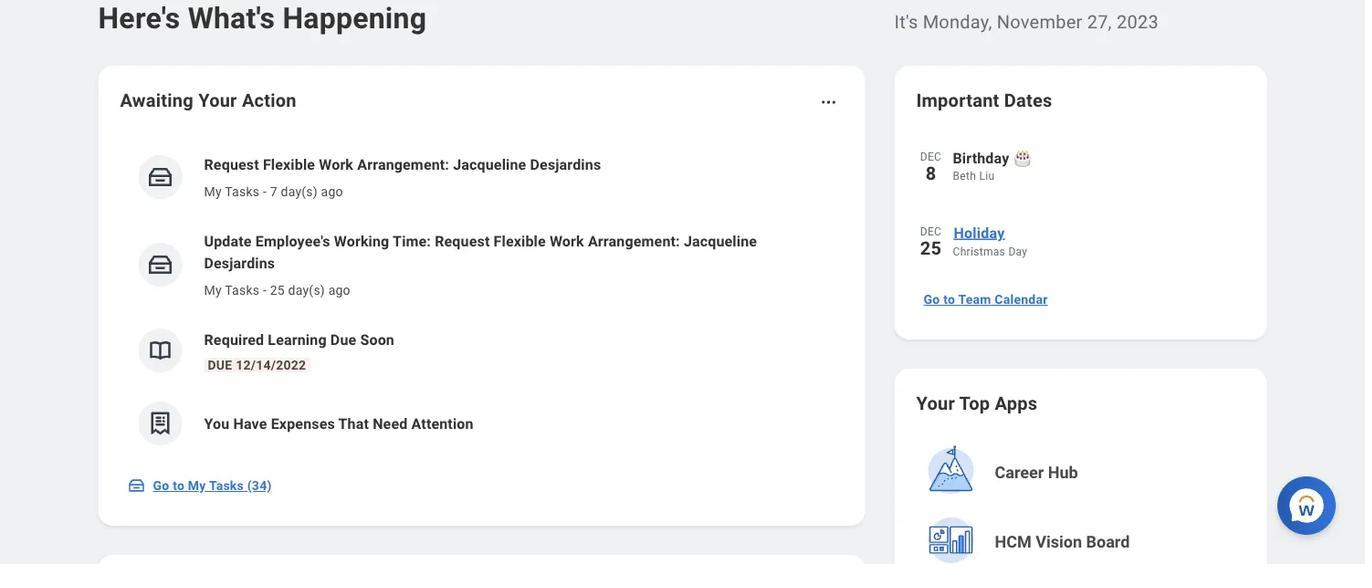Task type: describe. For each thing, give the bounding box(es) containing it.
it's monday, november 27, 2023
[[895, 11, 1159, 32]]

to for my
[[173, 478, 185, 494]]

tasks for 7
[[225, 184, 260, 199]]

awaiting your action list
[[120, 139, 844, 460]]

go to team calendar button
[[917, 281, 1056, 318]]

calendar
[[995, 292, 1048, 307]]

1 vertical spatial due
[[208, 358, 232, 373]]

desjardins inside update employee's working time: request flexible work arrangement: jacqueline desjardins
[[204, 254, 275, 272]]

expenses
[[271, 415, 335, 433]]

it's
[[895, 11, 919, 32]]

request flexible work arrangement: jacqueline desjardins
[[204, 156, 601, 173]]

go to my tasks (34) button
[[120, 468, 283, 504]]

0 vertical spatial arrangement:
[[357, 156, 450, 173]]

🎂
[[1014, 149, 1028, 167]]

12/14/2022
[[236, 358, 306, 373]]

flexible inside update employee's working time: request flexible work arrangement: jacqueline desjardins
[[494, 232, 546, 250]]

what's
[[188, 1, 275, 35]]

0 horizontal spatial work
[[319, 156, 354, 173]]

monday,
[[923, 11, 993, 32]]

25 inside dec 25
[[921, 238, 942, 259]]

hcm vision board button
[[919, 510, 1247, 565]]

ago for my tasks - 25 day(s) ago
[[329, 283, 351, 298]]

happening
[[283, 1, 427, 35]]

you have expenses that need attention button
[[120, 387, 844, 460]]

birthday
[[953, 149, 1010, 167]]

1 horizontal spatial inbox image
[[147, 251, 174, 279]]

important dates
[[917, 90, 1053, 111]]

holiday
[[954, 224, 1005, 242]]

ago for my tasks - 7 day(s) ago
[[321, 184, 343, 199]]

request inside update employee's working time: request flexible work arrangement: jacqueline desjardins
[[435, 232, 490, 250]]

dec for 8
[[921, 151, 942, 164]]

go to my tasks (34)
[[153, 478, 272, 494]]

hcm
[[995, 533, 1032, 552]]

dashboard expenses image
[[147, 410, 174, 438]]

you
[[204, 415, 230, 433]]

team
[[959, 292, 992, 307]]

0 horizontal spatial request
[[204, 156, 259, 173]]

apps
[[995, 393, 1038, 414]]

go for go to my tasks (34)
[[153, 478, 169, 494]]

my tasks - 25 day(s) ago
[[204, 283, 351, 298]]

dec for 25
[[921, 226, 942, 238]]

1 horizontal spatial your
[[917, 393, 956, 414]]

book open image
[[147, 337, 174, 365]]

- for 25
[[263, 283, 267, 298]]

required
[[204, 331, 264, 349]]

birthday 🎂 beth liu
[[953, 149, 1028, 183]]

november
[[997, 11, 1083, 32]]

holiday button
[[953, 221, 1246, 245]]

inbox image
[[147, 164, 174, 191]]

25 inside awaiting your action list
[[270, 283, 285, 298]]

important
[[917, 90, 1000, 111]]



Task type: locate. For each thing, give the bounding box(es) containing it.
1 vertical spatial flexible
[[494, 232, 546, 250]]

jacqueline
[[453, 156, 527, 173], [684, 232, 757, 250]]

0 horizontal spatial to
[[173, 478, 185, 494]]

1 vertical spatial arrangement:
[[588, 232, 680, 250]]

1 horizontal spatial desjardins
[[530, 156, 601, 173]]

my for my tasks - 7 day(s) ago
[[204, 184, 222, 199]]

my inside go to my tasks (34) button
[[188, 478, 206, 494]]

here's
[[98, 1, 180, 35]]

have
[[233, 415, 267, 433]]

awaiting
[[120, 90, 194, 111]]

0 vertical spatial your
[[198, 90, 237, 111]]

0 horizontal spatial go
[[153, 478, 169, 494]]

1 horizontal spatial arrangement:
[[588, 232, 680, 250]]

1 vertical spatial dec
[[921, 226, 942, 238]]

0 vertical spatial 25
[[921, 238, 942, 259]]

0 vertical spatial to
[[944, 292, 956, 307]]

(34)
[[247, 478, 272, 494]]

beth
[[953, 170, 977, 183]]

1 vertical spatial my
[[204, 283, 222, 298]]

inbox image up book open image
[[147, 251, 174, 279]]

working
[[334, 232, 390, 250]]

-
[[263, 184, 267, 199], [263, 283, 267, 298]]

1 vertical spatial jacqueline
[[684, 232, 757, 250]]

christmas
[[953, 246, 1006, 259]]

1 vertical spatial desjardins
[[204, 254, 275, 272]]

day(s) for 25
[[288, 283, 325, 298]]

inbox image
[[147, 251, 174, 279], [127, 477, 146, 495]]

1 horizontal spatial jacqueline
[[684, 232, 757, 250]]

1 dec from the top
[[921, 151, 942, 164]]

top
[[960, 393, 991, 414]]

tasks left (34)
[[209, 478, 244, 494]]

2 - from the top
[[263, 283, 267, 298]]

your left action
[[198, 90, 237, 111]]

dec 25
[[921, 226, 942, 259]]

0 horizontal spatial arrangement:
[[357, 156, 450, 173]]

1 vertical spatial go
[[153, 478, 169, 494]]

go for go to team calendar
[[924, 292, 940, 307]]

2 vertical spatial my
[[188, 478, 206, 494]]

- down employee's
[[263, 283, 267, 298]]

liu
[[980, 170, 995, 183]]

25 left christmas
[[921, 238, 942, 259]]

to
[[944, 292, 956, 307], [173, 478, 185, 494]]

1 vertical spatial your
[[917, 393, 956, 414]]

dec 8
[[921, 151, 942, 184]]

1 - from the top
[[263, 184, 267, 199]]

career hub
[[995, 464, 1079, 483]]

25
[[921, 238, 942, 259], [270, 283, 285, 298]]

1 vertical spatial request
[[435, 232, 490, 250]]

2 vertical spatial tasks
[[209, 478, 244, 494]]

go down dashboard expenses icon
[[153, 478, 169, 494]]

day(s) right 7
[[281, 184, 318, 199]]

career
[[995, 464, 1044, 483]]

1 horizontal spatial request
[[435, 232, 490, 250]]

that
[[338, 415, 369, 433]]

0 horizontal spatial jacqueline
[[453, 156, 527, 173]]

arrangement:
[[357, 156, 450, 173], [588, 232, 680, 250]]

dec left birthday at top right
[[921, 151, 942, 164]]

1 vertical spatial ago
[[329, 283, 351, 298]]

to inside go to team calendar button
[[944, 292, 956, 307]]

8
[[926, 163, 937, 184]]

day(s) for 7
[[281, 184, 318, 199]]

to for team
[[944, 292, 956, 307]]

1 vertical spatial to
[[173, 478, 185, 494]]

1 horizontal spatial go
[[924, 292, 940, 307]]

0 horizontal spatial inbox image
[[127, 477, 146, 495]]

2 dec from the top
[[921, 226, 942, 238]]

vision
[[1036, 533, 1083, 552]]

jacqueline inside update employee's working time: request flexible work arrangement: jacqueline desjardins
[[684, 232, 757, 250]]

required learning due soon due 12/14/2022
[[204, 331, 395, 373]]

my
[[204, 184, 222, 199], [204, 283, 222, 298], [188, 478, 206, 494]]

to inside go to my tasks (34) button
[[173, 478, 185, 494]]

0 vertical spatial my
[[204, 184, 222, 199]]

my left (34)
[[188, 478, 206, 494]]

0 vertical spatial tasks
[[225, 184, 260, 199]]

go
[[924, 292, 940, 307], [153, 478, 169, 494]]

1 vertical spatial day(s)
[[288, 283, 325, 298]]

update
[[204, 232, 252, 250]]

time:
[[393, 232, 431, 250]]

0 vertical spatial due
[[331, 331, 357, 349]]

update employee's working time: request flexible work arrangement: jacqueline desjardins
[[204, 232, 757, 272]]

0 vertical spatial flexible
[[263, 156, 315, 173]]

1 horizontal spatial to
[[944, 292, 956, 307]]

my down update
[[204, 283, 222, 298]]

go left team
[[924, 292, 940, 307]]

need
[[373, 415, 408, 433]]

1 horizontal spatial 25
[[921, 238, 942, 259]]

employee's
[[256, 232, 330, 250]]

tasks inside button
[[209, 478, 244, 494]]

important dates element
[[917, 135, 1246, 278]]

hub
[[1049, 464, 1079, 483]]

0 vertical spatial inbox image
[[147, 251, 174, 279]]

inbox image inside go to my tasks (34) button
[[127, 477, 146, 495]]

1 vertical spatial inbox image
[[127, 477, 146, 495]]

0 vertical spatial desjardins
[[530, 156, 601, 173]]

board
[[1087, 533, 1130, 552]]

my tasks - 7 day(s) ago
[[204, 184, 343, 199]]

- for 7
[[263, 184, 267, 199]]

your top apps
[[917, 393, 1038, 414]]

25 down employee's
[[270, 283, 285, 298]]

0 vertical spatial go
[[924, 292, 940, 307]]

tasks up required
[[225, 283, 260, 298]]

due
[[331, 331, 357, 349], [208, 358, 232, 373]]

request
[[204, 156, 259, 173], [435, 232, 490, 250]]

due left soon
[[331, 331, 357, 349]]

learning
[[268, 331, 327, 349]]

due down required
[[208, 358, 232, 373]]

0 horizontal spatial due
[[208, 358, 232, 373]]

day(s)
[[281, 184, 318, 199], [288, 283, 325, 298]]

0 vertical spatial ago
[[321, 184, 343, 199]]

request up my tasks - 7 day(s) ago
[[204, 156, 259, 173]]

your left top
[[917, 393, 956, 414]]

- left 7
[[263, 184, 267, 199]]

0 horizontal spatial desjardins
[[204, 254, 275, 272]]

holiday christmas day
[[953, 224, 1028, 259]]

tasks
[[225, 184, 260, 199], [225, 283, 260, 298], [209, 478, 244, 494]]

1 vertical spatial 25
[[270, 283, 285, 298]]

ago down working
[[329, 283, 351, 298]]

dec left holiday
[[921, 226, 942, 238]]

desjardins
[[530, 156, 601, 173], [204, 254, 275, 272]]

here's what's happening
[[98, 1, 427, 35]]

0 vertical spatial -
[[263, 184, 267, 199]]

your
[[198, 90, 237, 111], [917, 393, 956, 414]]

to left team
[[944, 292, 956, 307]]

arrangement: inside update employee's working time: request flexible work arrangement: jacqueline desjardins
[[588, 232, 680, 250]]

tasks left 7
[[225, 184, 260, 199]]

attention
[[412, 415, 474, 433]]

work inside update employee's working time: request flexible work arrangement: jacqueline desjardins
[[550, 232, 584, 250]]

go to team calendar
[[924, 292, 1048, 307]]

inbox image left go to my tasks (34)
[[127, 477, 146, 495]]

day
[[1009, 246, 1028, 259]]

related actions image
[[820, 93, 838, 111]]

2023
[[1117, 11, 1159, 32]]

you have expenses that need attention
[[204, 415, 474, 433]]

0 vertical spatial work
[[319, 156, 354, 173]]

7
[[270, 184, 278, 199]]

0 vertical spatial jacqueline
[[453, 156, 527, 173]]

my up update
[[204, 184, 222, 199]]

0 horizontal spatial 25
[[270, 283, 285, 298]]

work
[[319, 156, 354, 173], [550, 232, 584, 250]]

1 horizontal spatial due
[[331, 331, 357, 349]]

1 vertical spatial -
[[263, 283, 267, 298]]

tasks for 25
[[225, 283, 260, 298]]

career hub button
[[919, 440, 1247, 506]]

0 horizontal spatial flexible
[[263, 156, 315, 173]]

day(s) up learning
[[288, 283, 325, 298]]

awaiting your action
[[120, 90, 297, 111]]

hcm vision board
[[995, 533, 1130, 552]]

0 vertical spatial request
[[204, 156, 259, 173]]

dates
[[1005, 90, 1053, 111]]

dec
[[921, 151, 942, 164], [921, 226, 942, 238]]

1 horizontal spatial work
[[550, 232, 584, 250]]

flexible
[[263, 156, 315, 173], [494, 232, 546, 250]]

1 vertical spatial work
[[550, 232, 584, 250]]

request right time:
[[435, 232, 490, 250]]

0 horizontal spatial your
[[198, 90, 237, 111]]

my for my tasks - 25 day(s) ago
[[204, 283, 222, 298]]

to down dashboard expenses icon
[[173, 478, 185, 494]]

ago
[[321, 184, 343, 199], [329, 283, 351, 298]]

action
[[242, 90, 297, 111]]

0 vertical spatial dec
[[921, 151, 942, 164]]

27,
[[1088, 11, 1112, 32]]

soon
[[360, 331, 395, 349]]

ago up working
[[321, 184, 343, 199]]

1 horizontal spatial flexible
[[494, 232, 546, 250]]

1 vertical spatial tasks
[[225, 283, 260, 298]]

0 vertical spatial day(s)
[[281, 184, 318, 199]]



Task type: vqa. For each thing, say whether or not it's contained in the screenshot.
report
no



